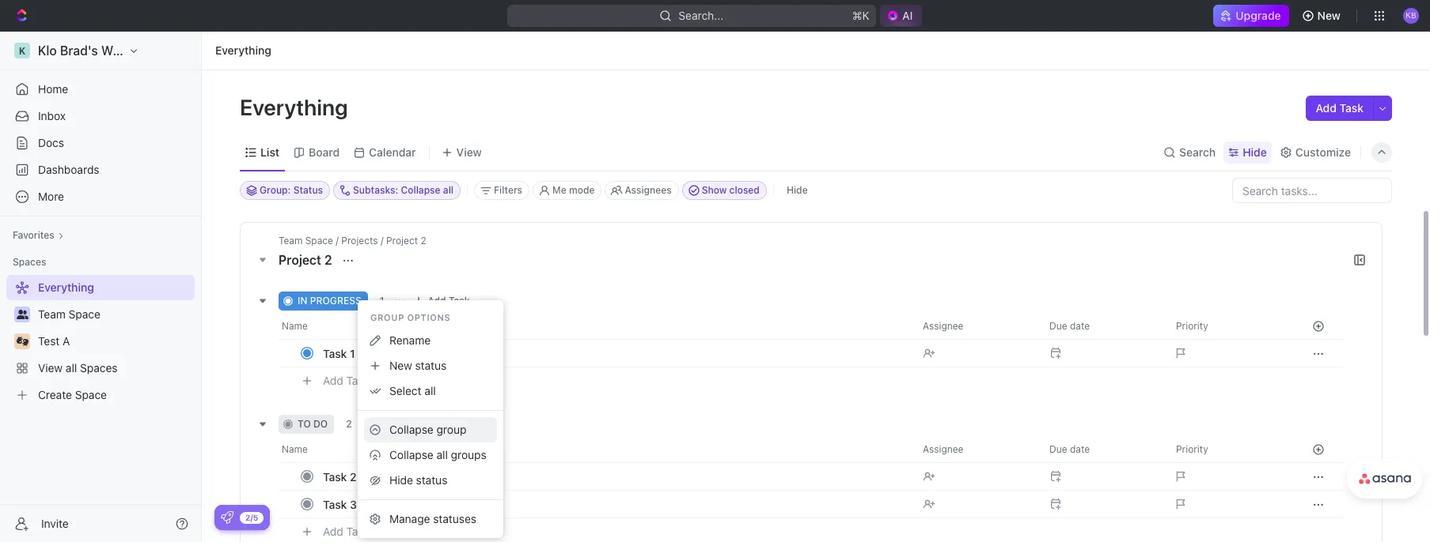 Task type: locate. For each thing, give the bounding box(es) containing it.
collapse inside collapse group button
[[389, 423, 434, 437]]

collapse group
[[389, 423, 466, 437]]

collapse all groups button
[[364, 443, 497, 468]]

add up customize
[[1316, 101, 1337, 115]]

invite
[[41, 517, 69, 531]]

new right "upgrade"
[[1317, 9, 1341, 22]]

0 vertical spatial 2
[[324, 253, 332, 267]]

0 horizontal spatial all
[[424, 385, 436, 398]]

progress
[[310, 295, 362, 307]]

to do
[[298, 419, 328, 431]]

collapse
[[389, 423, 434, 437], [389, 449, 434, 462]]

hide inside hide status button
[[389, 474, 413, 487]]

2/5
[[245, 513, 258, 523]]

0 vertical spatial collapse
[[389, 423, 434, 437]]

2 vertical spatial hide
[[389, 474, 413, 487]]

all left groups
[[436, 449, 448, 462]]

add down 'task 3'
[[323, 525, 343, 539]]

new
[[1317, 9, 1341, 22], [389, 359, 412, 373]]

task 3 link
[[319, 493, 910, 516]]

status down rename button
[[415, 359, 447, 373]]

add task button down select all
[[376, 415, 444, 434]]

group options
[[370, 313, 451, 323]]

1 vertical spatial collapse
[[389, 449, 434, 462]]

hide
[[1243, 145, 1267, 159], [787, 184, 808, 196], [389, 474, 413, 487]]

hide for hide button
[[787, 184, 808, 196]]

add task down the task 1 at the bottom of page
[[323, 374, 370, 388]]

add task button up customize
[[1306, 96, 1373, 121]]

task
[[1339, 101, 1364, 115], [449, 295, 470, 307], [323, 347, 347, 360], [346, 374, 370, 388], [416, 419, 437, 431], [323, 470, 347, 484], [323, 498, 347, 512], [346, 525, 370, 539]]

1 vertical spatial 1
[[350, 347, 355, 360]]

everything link
[[211, 41, 275, 60]]

board
[[309, 145, 340, 159]]

2 right project
[[324, 253, 332, 267]]

collapse up collapse all groups button in the left bottom of the page
[[389, 423, 434, 437]]

task 2
[[323, 470, 357, 484]]

tree inside sidebar navigation
[[6, 275, 195, 408]]

add task button down the task 1 at the bottom of page
[[316, 372, 376, 391]]

add
[[1316, 101, 1337, 115], [428, 295, 446, 307], [323, 374, 343, 388], [395, 419, 414, 431], [323, 525, 343, 539]]

status
[[415, 359, 447, 373], [416, 474, 447, 487]]

tree
[[6, 275, 195, 408]]

task 2 link
[[319, 466, 910, 489]]

new button
[[1295, 3, 1350, 28]]

2 right do
[[346, 419, 352, 431]]

task up collapse all groups button in the left bottom of the page
[[416, 419, 437, 431]]

0 horizontal spatial new
[[389, 359, 412, 373]]

add down select
[[395, 419, 414, 431]]

2 inside "task 2" link
[[350, 470, 357, 484]]

add task button
[[1306, 96, 1373, 121], [409, 292, 476, 311], [316, 372, 376, 391], [376, 415, 444, 434], [316, 523, 376, 542]]

search...
[[679, 9, 724, 22]]

Search tasks... text field
[[1233, 179, 1391, 203]]

1 horizontal spatial new
[[1317, 9, 1341, 22]]

0 vertical spatial all
[[424, 385, 436, 398]]

task down the 3
[[346, 525, 370, 539]]

add task for add task button above customize
[[1316, 101, 1364, 115]]

2 up the 3
[[350, 470, 357, 484]]

add task
[[1316, 101, 1364, 115], [428, 295, 470, 307], [323, 374, 370, 388], [395, 419, 437, 431], [323, 525, 370, 539]]

0 vertical spatial new
[[1317, 9, 1341, 22]]

assignees button
[[605, 181, 679, 200]]

2 horizontal spatial hide
[[1243, 145, 1267, 159]]

onboarding checklist button image
[[221, 512, 233, 525]]

add task button up options on the left bottom
[[409, 292, 476, 311]]

customize
[[1295, 145, 1351, 159]]

add for add task button under 'task 3'
[[323, 525, 343, 539]]

statuses
[[433, 513, 476, 526]]

1 vertical spatial all
[[436, 449, 448, 462]]

everything
[[215, 44, 271, 57], [240, 94, 353, 120]]

0 vertical spatial status
[[415, 359, 447, 373]]

collapse inside collapse all groups button
[[389, 449, 434, 462]]

1 down progress
[[350, 347, 355, 360]]

1 vertical spatial new
[[389, 359, 412, 373]]

hide inside hide button
[[787, 184, 808, 196]]

2 vertical spatial 2
[[350, 470, 357, 484]]

all right select
[[424, 385, 436, 398]]

2 for project
[[324, 253, 332, 267]]

2
[[324, 253, 332, 267], [346, 419, 352, 431], [350, 470, 357, 484]]

docs link
[[6, 131, 195, 156]]

0 vertical spatial 1
[[380, 295, 384, 307]]

favorites
[[13, 230, 54, 241]]

0 vertical spatial hide
[[1243, 145, 1267, 159]]

assignees
[[625, 184, 672, 196]]

customize button
[[1275, 141, 1356, 163]]

new status button
[[364, 354, 497, 379]]

1 collapse from the top
[[389, 423, 434, 437]]

hide for hide status
[[389, 474, 413, 487]]

home link
[[6, 77, 195, 102]]

collapse all groups
[[389, 449, 487, 462]]

task up options on the left bottom
[[449, 295, 470, 307]]

status down collapse all groups button in the left bottom of the page
[[416, 474, 447, 487]]

spaces
[[13, 256, 46, 268]]

add task up customize
[[1316, 101, 1364, 115]]

add task down select all
[[395, 419, 437, 431]]

new for new status
[[389, 359, 412, 373]]

task up customize
[[1339, 101, 1364, 115]]

1 horizontal spatial hide
[[787, 184, 808, 196]]

task 1
[[323, 347, 355, 360]]

collapse up hide status on the left of the page
[[389, 449, 434, 462]]

home
[[38, 82, 68, 96]]

hide button
[[1224, 141, 1272, 163]]

add down the task 1 at the bottom of page
[[323, 374, 343, 388]]

1
[[380, 295, 384, 307], [350, 347, 355, 360]]

all inside button
[[424, 385, 436, 398]]

1 horizontal spatial 1
[[380, 295, 384, 307]]

new up select
[[389, 359, 412, 373]]

add for add task button below the task 1 at the bottom of page
[[323, 374, 343, 388]]

add task down 'task 3'
[[323, 525, 370, 539]]

all
[[424, 385, 436, 398], [436, 449, 448, 462]]

inbox
[[38, 109, 66, 123]]

project 2
[[279, 253, 335, 267]]

to
[[298, 419, 311, 431]]

1 vertical spatial hide
[[787, 184, 808, 196]]

1 horizontal spatial all
[[436, 449, 448, 462]]

2 collapse from the top
[[389, 449, 434, 462]]

⌘k
[[853, 9, 870, 22]]

all inside button
[[436, 449, 448, 462]]

0 horizontal spatial 1
[[350, 347, 355, 360]]

all for select
[[424, 385, 436, 398]]

0 horizontal spatial hide
[[389, 474, 413, 487]]

1 up group
[[380, 295, 384, 307]]

1 vertical spatial status
[[416, 474, 447, 487]]



Task type: describe. For each thing, give the bounding box(es) containing it.
collapse for collapse all groups
[[389, 449, 434, 462]]

add task button down 'task 3'
[[316, 523, 376, 542]]

add for add task button above customize
[[1316, 101, 1337, 115]]

groups
[[451, 449, 487, 462]]

select all
[[389, 385, 436, 398]]

add up options on the left bottom
[[428, 295, 446, 307]]

2 for task
[[350, 470, 357, 484]]

search button
[[1159, 141, 1220, 163]]

group
[[436, 423, 466, 437]]

new for new
[[1317, 9, 1341, 22]]

select all button
[[364, 379, 497, 404]]

0 vertical spatial everything
[[215, 44, 271, 57]]

docs
[[38, 136, 64, 150]]

status for hide status
[[416, 474, 447, 487]]

task down progress
[[323, 347, 347, 360]]

favorites button
[[6, 226, 70, 245]]

status for new status
[[415, 359, 447, 373]]

manage statuses
[[389, 513, 476, 526]]

1 vertical spatial 2
[[346, 419, 352, 431]]

hide button
[[780, 181, 814, 200]]

task down the task 1 at the bottom of page
[[346, 374, 370, 388]]

in progress
[[298, 295, 362, 307]]

options
[[407, 313, 451, 323]]

dashboards
[[38, 163, 99, 176]]

hide status button
[[364, 468, 497, 494]]

inbox link
[[6, 104, 195, 129]]

3
[[350, 498, 357, 512]]

add task up options on the left bottom
[[428, 295, 470, 307]]

calendar link
[[366, 141, 416, 163]]

board link
[[305, 141, 340, 163]]

select
[[389, 385, 422, 398]]

project
[[279, 253, 321, 267]]

all for collapse
[[436, 449, 448, 462]]

task up 'task 3'
[[323, 470, 347, 484]]

manage statuses button
[[364, 507, 497, 533]]

task 1 link
[[319, 342, 910, 365]]

rename button
[[364, 328, 497, 354]]

hide status
[[389, 474, 447, 487]]

list link
[[257, 141, 279, 163]]

collapse group button
[[364, 418, 497, 443]]

add task for add task button below the task 1 at the bottom of page
[[323, 374, 370, 388]]

in
[[298, 295, 307, 307]]

search
[[1179, 145, 1216, 159]]

list
[[260, 145, 279, 159]]

do
[[313, 419, 328, 431]]

collapse for collapse group
[[389, 423, 434, 437]]

1 vertical spatial everything
[[240, 94, 353, 120]]

task left the 3
[[323, 498, 347, 512]]

rename
[[389, 334, 431, 347]]

onboarding checklist button element
[[221, 512, 233, 525]]

group
[[370, 313, 404, 323]]

upgrade
[[1236, 9, 1281, 22]]

upgrade link
[[1213, 5, 1289, 27]]

manage
[[389, 513, 430, 526]]

hide inside hide dropdown button
[[1243, 145, 1267, 159]]

add task for add task button under 'task 3'
[[323, 525, 370, 539]]

task 3
[[323, 498, 357, 512]]

calendar
[[369, 145, 416, 159]]

dashboards link
[[6, 157, 195, 183]]

sidebar navigation
[[0, 32, 202, 543]]

new status
[[389, 359, 447, 373]]



Task type: vqa. For each thing, say whether or not it's contained in the screenshot.
Onboarding checklist button ELEMENT
yes



